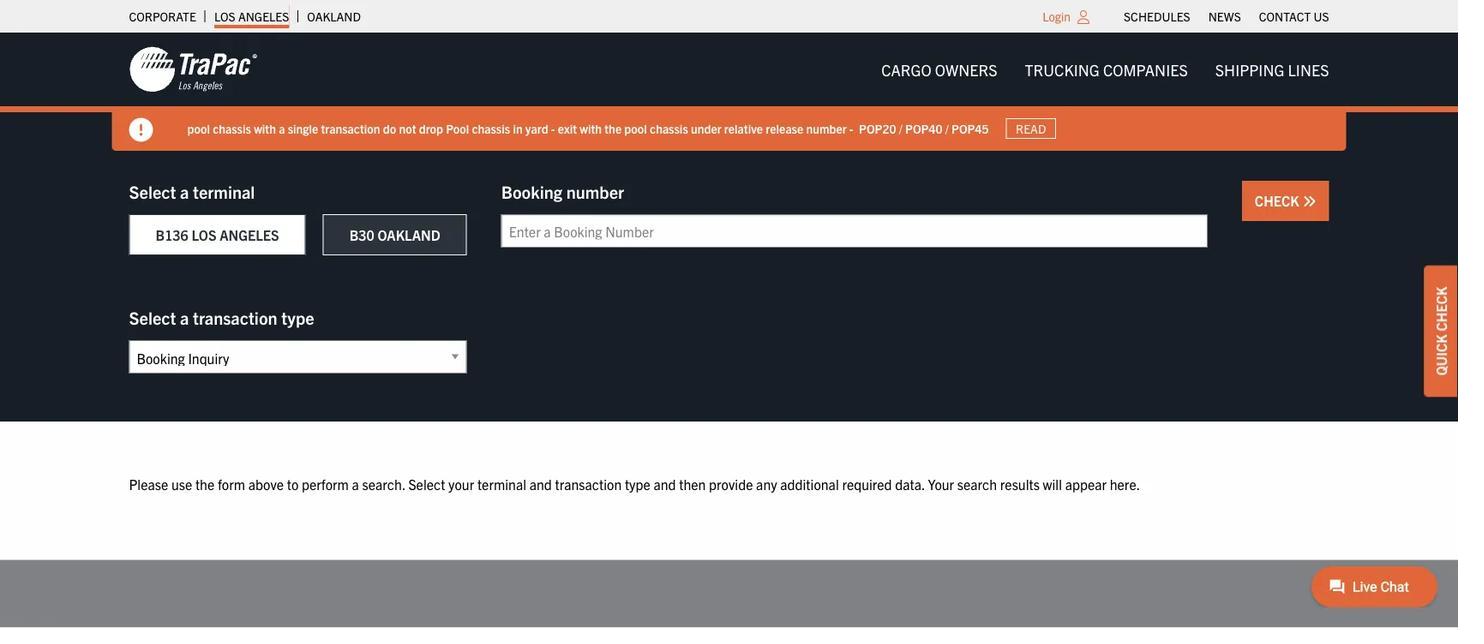 Task type: locate. For each thing, give the bounding box(es) containing it.
0 vertical spatial los
[[214, 9, 236, 24]]

0 vertical spatial check
[[1255, 192, 1303, 209]]

1 horizontal spatial and
[[654, 475, 676, 493]]

2 vertical spatial transaction
[[555, 475, 622, 493]]

trucking companies link
[[1011, 52, 1202, 87]]

a up b136
[[180, 180, 189, 202]]

menu bar down the light image
[[868, 52, 1343, 87]]

0 vertical spatial oakland
[[307, 9, 361, 24]]

exit
[[558, 121, 577, 136]]

angeles
[[238, 9, 289, 24], [220, 226, 279, 244]]

a
[[279, 121, 285, 136], [180, 180, 189, 202], [180, 307, 189, 328], [352, 475, 359, 493]]

0 horizontal spatial /
[[899, 121, 903, 136]]

pool
[[446, 121, 469, 136]]

select left your
[[409, 475, 445, 493]]

1 vertical spatial type
[[625, 475, 651, 493]]

oakland
[[307, 9, 361, 24], [378, 226, 441, 244]]

1 horizontal spatial oakland
[[378, 226, 441, 244]]

contact
[[1259, 9, 1311, 24]]

menu bar up shipping
[[1115, 4, 1339, 28]]

-
[[551, 121, 555, 136], [850, 121, 854, 136]]

1 horizontal spatial number
[[806, 121, 847, 136]]

1 vertical spatial number
[[567, 180, 624, 202]]

will
[[1043, 475, 1062, 493]]

number right release
[[806, 121, 847, 136]]

pool
[[187, 121, 210, 136], [625, 121, 647, 136]]

contact us
[[1259, 9, 1330, 24]]

number
[[806, 121, 847, 136], [567, 180, 624, 202]]

1 horizontal spatial the
[[605, 121, 622, 136]]

under
[[691, 121, 722, 136]]

0 horizontal spatial terminal
[[193, 180, 255, 202]]

terminal
[[193, 180, 255, 202], [478, 475, 526, 493]]

chassis
[[213, 121, 251, 136], [472, 121, 510, 136], [650, 121, 688, 136]]

data.
[[895, 475, 925, 493]]

banner containing cargo owners
[[0, 33, 1459, 151]]

news
[[1209, 9, 1241, 24]]

1 with from the left
[[254, 121, 276, 136]]

0 horizontal spatial and
[[530, 475, 552, 493]]

provide
[[709, 475, 753, 493]]

select down b136
[[129, 307, 176, 328]]

use
[[171, 475, 192, 493]]

additional
[[781, 475, 839, 493]]

1 horizontal spatial /
[[946, 121, 949, 136]]

pop45
[[952, 121, 989, 136]]

a left the single
[[279, 121, 285, 136]]

angeles left oakland link
[[238, 9, 289, 24]]

0 horizontal spatial the
[[195, 475, 215, 493]]

select a transaction type
[[129, 307, 314, 328]]

corporate link
[[129, 4, 196, 28]]

not
[[399, 121, 416, 136]]

1 vertical spatial menu bar
[[868, 52, 1343, 87]]

single
[[288, 121, 318, 136]]

quick
[[1433, 335, 1450, 376]]

login link
[[1043, 9, 1071, 24]]

with left the single
[[254, 121, 276, 136]]

shipping
[[1216, 60, 1285, 79]]

0 vertical spatial the
[[605, 121, 622, 136]]

b136
[[156, 226, 188, 244]]

0 vertical spatial angeles
[[238, 9, 289, 24]]

los angeles
[[214, 9, 289, 24]]

0 horizontal spatial transaction
[[193, 307, 278, 328]]

pool right exit
[[625, 121, 647, 136]]

2 - from the left
[[850, 121, 854, 136]]

the right use
[[195, 475, 215, 493]]

owners
[[935, 60, 998, 79]]

1 horizontal spatial transaction
[[321, 121, 380, 136]]

0 horizontal spatial oakland
[[307, 9, 361, 24]]

number inside banner
[[806, 121, 847, 136]]

0 horizontal spatial check
[[1255, 192, 1303, 209]]

- left pop20
[[850, 121, 854, 136]]

1 horizontal spatial type
[[625, 475, 651, 493]]

pop40
[[905, 121, 943, 136]]

chassis left under
[[650, 121, 688, 136]]

footer
[[0, 560, 1459, 629]]

and
[[530, 475, 552, 493], [654, 475, 676, 493]]

0 horizontal spatial pool
[[187, 121, 210, 136]]

perform
[[302, 475, 349, 493]]

2 horizontal spatial chassis
[[650, 121, 688, 136]]

/ right pop20
[[899, 121, 903, 136]]

/ left pop45
[[946, 121, 949, 136]]

2 horizontal spatial transaction
[[555, 475, 622, 493]]

number down 'pool chassis with a single transaction  do not drop pool chassis in yard -  exit with the pool chassis under relative release number -  pop20 / pop40 / pop45'
[[567, 180, 624, 202]]

0 vertical spatial number
[[806, 121, 847, 136]]

los right b136
[[192, 226, 217, 244]]

1 - from the left
[[551, 121, 555, 136]]

/
[[899, 121, 903, 136], [946, 121, 949, 136]]

menu bar
[[1115, 4, 1339, 28], [868, 52, 1343, 87]]

b136 los angeles
[[156, 226, 279, 244]]

any
[[756, 475, 777, 493]]

0 vertical spatial select
[[129, 180, 176, 202]]

terminal right your
[[478, 475, 526, 493]]

0 horizontal spatial -
[[551, 121, 555, 136]]

select for select a terminal
[[129, 180, 176, 202]]

and right your
[[530, 475, 552, 493]]

1 vertical spatial terminal
[[478, 475, 526, 493]]

- left exit
[[551, 121, 555, 136]]

yard
[[526, 121, 548, 136]]

banner
[[0, 33, 1459, 151]]

1 horizontal spatial check
[[1433, 287, 1450, 332]]

pop20
[[859, 121, 897, 136]]

angeles down the select a terminal
[[220, 226, 279, 244]]

los
[[214, 9, 236, 24], [192, 226, 217, 244]]

relative
[[724, 121, 763, 136]]

2 / from the left
[[946, 121, 949, 136]]

booking
[[501, 180, 563, 202]]

1 horizontal spatial chassis
[[472, 121, 510, 136]]

pool right solid icon
[[187, 121, 210, 136]]

your
[[928, 475, 954, 493]]

0 horizontal spatial with
[[254, 121, 276, 136]]

0 horizontal spatial chassis
[[213, 121, 251, 136]]

type
[[281, 307, 314, 328], [625, 475, 651, 493]]

booking number
[[501, 180, 624, 202]]

the right exit
[[605, 121, 622, 136]]

a down b136
[[180, 307, 189, 328]]

with
[[254, 121, 276, 136], [580, 121, 602, 136]]

check button
[[1242, 181, 1330, 221]]

2 pool from the left
[[625, 121, 647, 136]]

1 horizontal spatial -
[[850, 121, 854, 136]]

menu bar containing schedules
[[1115, 4, 1339, 28]]

2 with from the left
[[580, 121, 602, 136]]

select up b136
[[129, 180, 176, 202]]

required
[[842, 475, 892, 493]]

1 vertical spatial select
[[129, 307, 176, 328]]

0 vertical spatial transaction
[[321, 121, 380, 136]]

1 horizontal spatial terminal
[[478, 475, 526, 493]]

0 vertical spatial menu bar
[[1115, 4, 1339, 28]]

drop
[[419, 121, 443, 136]]

transaction
[[321, 121, 380, 136], [193, 307, 278, 328], [555, 475, 622, 493]]

chassis down "los angeles" image
[[213, 121, 251, 136]]

1 horizontal spatial pool
[[625, 121, 647, 136]]

in
[[513, 121, 523, 136]]

0 vertical spatial type
[[281, 307, 314, 328]]

oakland right b30
[[378, 226, 441, 244]]

check
[[1255, 192, 1303, 209], [1433, 287, 1450, 332]]

trucking companies
[[1025, 60, 1188, 79]]

us
[[1314, 9, 1330, 24]]

please use the form above to perform a search. select your terminal and transaction type and then provide any additional required data. your search results will appear here.
[[129, 475, 1141, 493]]

chassis left in
[[472, 121, 510, 136]]

and left then
[[654, 475, 676, 493]]

select
[[129, 180, 176, 202], [129, 307, 176, 328], [409, 475, 445, 493]]

1 chassis from the left
[[213, 121, 251, 136]]

form
[[218, 475, 245, 493]]

search
[[958, 475, 997, 493]]

1 and from the left
[[530, 475, 552, 493]]

oakland right los angeles
[[307, 9, 361, 24]]

then
[[679, 475, 706, 493]]

lines
[[1288, 60, 1330, 79]]

los up "los angeles" image
[[214, 9, 236, 24]]

the
[[605, 121, 622, 136], [195, 475, 215, 493]]

2 and from the left
[[654, 475, 676, 493]]

1 horizontal spatial with
[[580, 121, 602, 136]]

with right exit
[[580, 121, 602, 136]]

terminal up b136 los angeles
[[193, 180, 255, 202]]

1 vertical spatial angeles
[[220, 226, 279, 244]]



Task type: vqa. For each thing, say whether or not it's contained in the screenshot.
&
no



Task type: describe. For each thing, give the bounding box(es) containing it.
3 chassis from the left
[[650, 121, 688, 136]]

light image
[[1078, 10, 1090, 24]]

Booking number text field
[[501, 214, 1208, 248]]

do
[[383, 121, 396, 136]]

2 vertical spatial select
[[409, 475, 445, 493]]

appear
[[1066, 475, 1107, 493]]

read link
[[1006, 118, 1056, 139]]

schedules link
[[1124, 4, 1191, 28]]

cargo owners
[[882, 60, 998, 79]]

los angeles link
[[214, 4, 289, 28]]

check inside button
[[1255, 192, 1303, 209]]

a left search.
[[352, 475, 359, 493]]

los angeles image
[[129, 45, 258, 93]]

1 vertical spatial the
[[195, 475, 215, 493]]

shipping lines link
[[1202, 52, 1343, 87]]

search.
[[362, 475, 405, 493]]

1 vertical spatial oakland
[[378, 226, 441, 244]]

b30 oakland
[[350, 226, 441, 244]]

please
[[129, 475, 168, 493]]

select for select a transaction type
[[129, 307, 176, 328]]

shipping lines
[[1216, 60, 1330, 79]]

cargo owners link
[[868, 52, 1011, 87]]

login
[[1043, 9, 1071, 24]]

results
[[1001, 475, 1040, 493]]

cargo
[[882, 60, 932, 79]]

1 vertical spatial check
[[1433, 287, 1450, 332]]

pool chassis with a single transaction  do not drop pool chassis in yard -  exit with the pool chassis under relative release number -  pop20 / pop40 / pop45
[[187, 121, 989, 136]]

2 chassis from the left
[[472, 121, 510, 136]]

above
[[248, 475, 284, 493]]

your
[[449, 475, 474, 493]]

1 vertical spatial transaction
[[193, 307, 278, 328]]

release
[[766, 121, 804, 136]]

corporate
[[129, 9, 196, 24]]

1 pool from the left
[[187, 121, 210, 136]]

contact us link
[[1259, 4, 1330, 28]]

1 vertical spatial los
[[192, 226, 217, 244]]

0 horizontal spatial type
[[281, 307, 314, 328]]

menu bar containing cargo owners
[[868, 52, 1343, 87]]

1 / from the left
[[899, 121, 903, 136]]

0 vertical spatial terminal
[[193, 180, 255, 202]]

solid image
[[1303, 195, 1317, 208]]

to
[[287, 475, 299, 493]]

companies
[[1104, 60, 1188, 79]]

quick check
[[1433, 287, 1450, 376]]

select a terminal
[[129, 180, 255, 202]]

solid image
[[129, 118, 153, 142]]

read
[[1016, 121, 1046, 136]]

quick check link
[[1424, 266, 1459, 397]]

oakland link
[[307, 4, 361, 28]]

0 horizontal spatial number
[[567, 180, 624, 202]]

here.
[[1110, 475, 1141, 493]]

schedules
[[1124, 9, 1191, 24]]

news link
[[1209, 4, 1241, 28]]

trucking
[[1025, 60, 1100, 79]]

b30
[[350, 226, 374, 244]]



